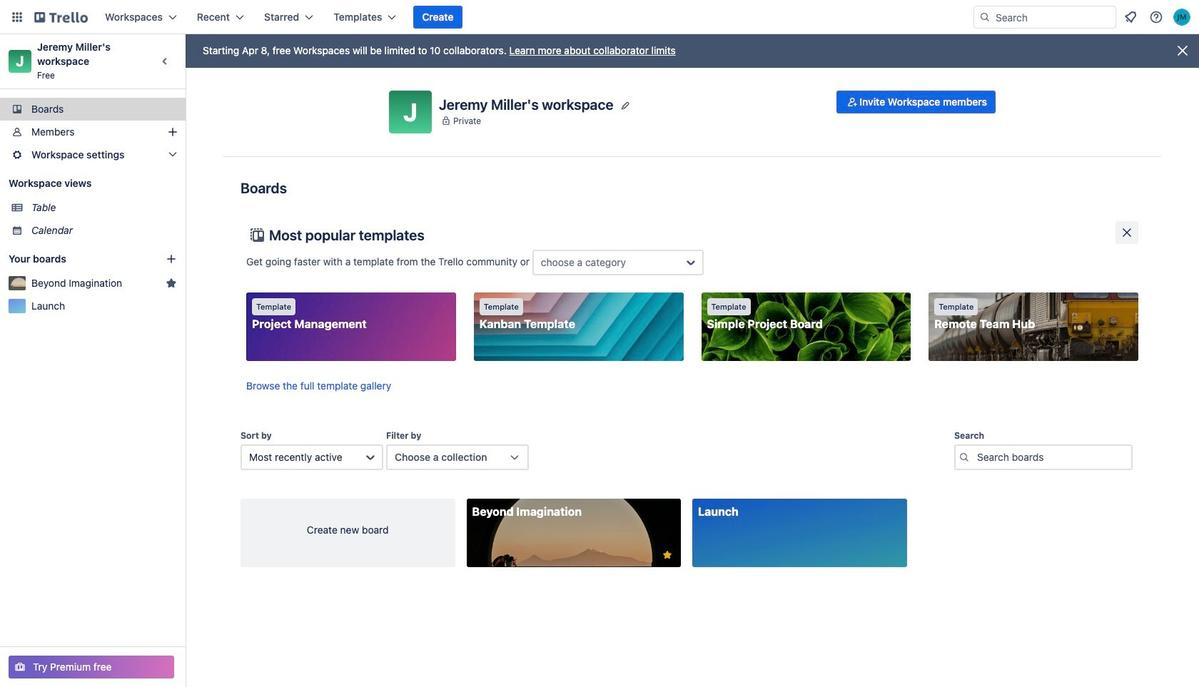 Task type: describe. For each thing, give the bounding box(es) containing it.
starred icon image
[[166, 278, 177, 289]]

Search boards text field
[[955, 445, 1133, 470]]

workspace navigation collapse icon image
[[156, 51, 176, 71]]

primary element
[[0, 0, 1199, 34]]

back to home image
[[34, 6, 88, 29]]

add board image
[[166, 253, 177, 265]]

search image
[[980, 11, 991, 23]]

0 notifications image
[[1122, 9, 1139, 26]]



Task type: locate. For each thing, give the bounding box(es) containing it.
your boards with 2 items element
[[9, 251, 144, 268]]

open information menu image
[[1149, 10, 1164, 24]]

jeremy miller (jeremymiller198) image
[[1174, 9, 1191, 26]]

click to unstar this board. it will be removed from your starred list. image
[[661, 549, 674, 562]]

sm image
[[846, 95, 860, 109]]

Search field
[[991, 6, 1116, 28]]



Task type: vqa. For each thing, say whether or not it's contained in the screenshot.
'template board' icon
no



